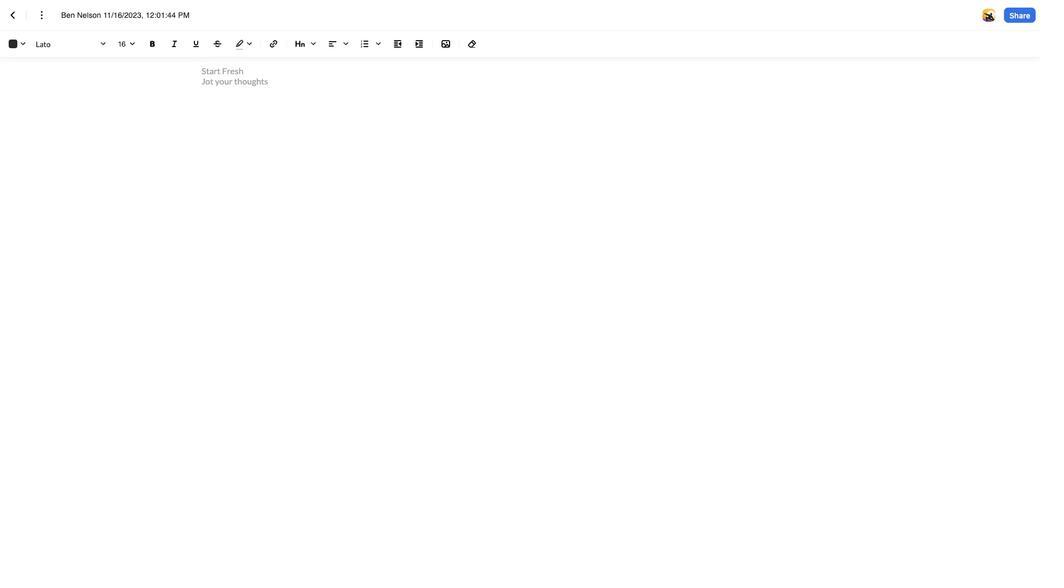 Task type: describe. For each thing, give the bounding box(es) containing it.
clear style image
[[466, 37, 479, 50]]

share
[[1010, 11, 1030, 20]]

underline image
[[190, 37, 203, 50]]

open image
[[126, 38, 139, 51]]

bold image
[[146, 37, 159, 50]]

insert image image
[[439, 37, 452, 50]]

decrease indent image
[[391, 37, 404, 50]]

lato
[[36, 39, 51, 48]]

increase indent image
[[413, 37, 426, 50]]

italic image
[[168, 37, 181, 50]]

lato button
[[34, 36, 109, 51]]

ben nelson image
[[982, 9, 995, 22]]



Task type: vqa. For each thing, say whether or not it's contained in the screenshot.
'Strikethrough' image
yes



Task type: locate. For each thing, give the bounding box(es) containing it.
more image
[[35, 9, 48, 22]]

share button
[[1004, 8, 1036, 23]]

link image
[[267, 37, 280, 50]]

None text field
[[61, 10, 201, 21], [118, 36, 137, 51], [61, 10, 201, 21], [118, 36, 137, 51]]

all notes image
[[7, 9, 20, 22]]

strikethrough image
[[211, 37, 224, 50]]



